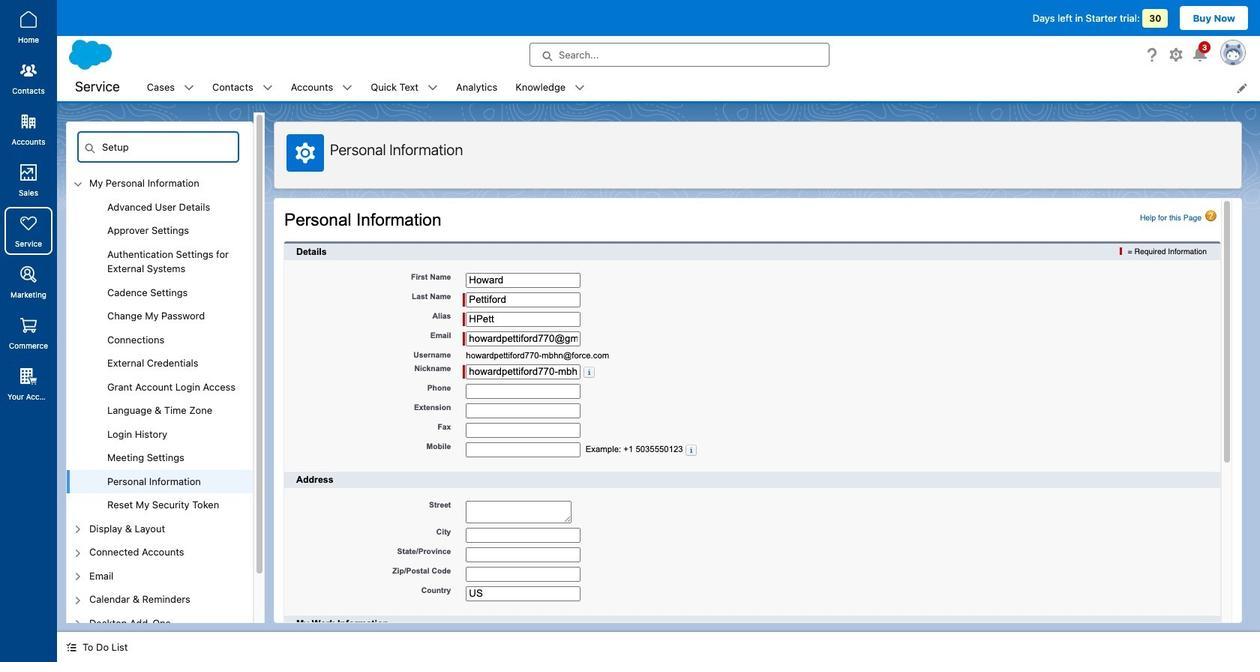 Task type: locate. For each thing, give the bounding box(es) containing it.
text default image for 2nd list item from the right
[[428, 83, 438, 93]]

2 text default image from the left
[[262, 83, 273, 93]]

text default image for 1st list item from the right
[[575, 83, 586, 93]]

list
[[138, 74, 1261, 101]]

4 text default image from the left
[[428, 83, 438, 93]]

personal information tree item
[[67, 470, 253, 494]]

text default image
[[184, 83, 194, 93], [262, 83, 273, 93], [342, 83, 353, 93], [428, 83, 438, 93], [575, 83, 586, 93]]

1 list item from the left
[[138, 74, 203, 101]]

group
[[67, 196, 253, 517]]

3 list item from the left
[[282, 74, 362, 101]]

1 text default image from the left
[[184, 83, 194, 93]]

text default image for fifth list item from the right
[[184, 83, 194, 93]]

3 text default image from the left
[[342, 83, 353, 93]]

list item
[[138, 74, 203, 101], [203, 74, 282, 101], [282, 74, 362, 101], [362, 74, 447, 101], [507, 74, 595, 101]]

5 text default image from the left
[[575, 83, 586, 93]]

5 list item from the left
[[507, 74, 595, 101]]

my personal information tree item
[[67, 172, 253, 517]]



Task type: vqa. For each thing, say whether or not it's contained in the screenshot.
first LIST ITEM from the left
yes



Task type: describe. For each thing, give the bounding box(es) containing it.
Quick Find search field
[[77, 131, 239, 163]]

text default image for 3rd list item from right
[[342, 83, 353, 93]]

2 list item from the left
[[203, 74, 282, 101]]

4 list item from the left
[[362, 74, 447, 101]]

setup tree tree
[[67, 172, 253, 663]]

text default image
[[66, 643, 77, 653]]

text default image for fourth list item from right
[[262, 83, 273, 93]]



